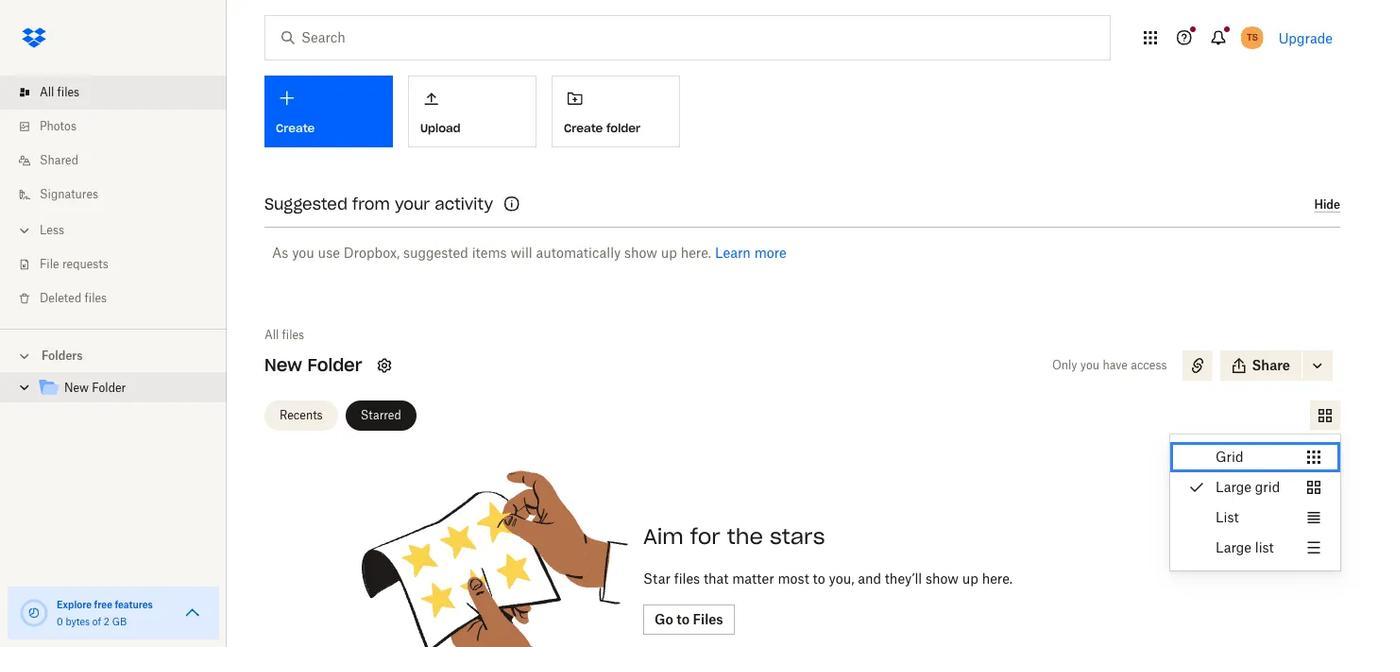 Task type: describe. For each thing, give the bounding box(es) containing it.
signatures link
[[15, 178, 227, 212]]

file requests
[[40, 257, 108, 271]]

suggested from your activity
[[265, 195, 493, 213]]

files inside deleted files link
[[85, 291, 107, 305]]

from
[[352, 195, 390, 213]]

use
[[318, 245, 340, 261]]

1 vertical spatial all files
[[265, 328, 304, 342]]

of
[[92, 616, 101, 627]]

star files that matter most to you, and they'll show up here.
[[643, 571, 1013, 587]]

0 horizontal spatial new folder
[[64, 381, 126, 395]]

files left that
[[674, 571, 700, 587]]

folder
[[606, 121, 641, 135]]

all inside all files list item
[[40, 85, 54, 99]]

all files list item
[[0, 76, 227, 110]]

share
[[1252, 357, 1290, 373]]

as
[[272, 245, 288, 261]]

you for have
[[1081, 358, 1100, 372]]

1 vertical spatial up
[[962, 571, 979, 587]]

1 vertical spatial new
[[64, 381, 89, 395]]

0 vertical spatial up
[[661, 245, 677, 261]]

files inside all files list item
[[57, 85, 79, 99]]

grid
[[1216, 449, 1244, 465]]

will
[[511, 245, 533, 261]]

have
[[1103, 358, 1128, 372]]

1 horizontal spatial here.
[[982, 571, 1013, 587]]

learn more link
[[715, 245, 787, 261]]

you for use
[[292, 245, 314, 261]]

for
[[690, 523, 721, 550]]

list containing all files
[[0, 64, 227, 329]]

photos
[[40, 119, 76, 133]]

files up recents
[[282, 328, 304, 342]]

file
[[40, 257, 59, 271]]

folders
[[42, 349, 83, 363]]

quota usage element
[[19, 598, 49, 628]]

more
[[754, 245, 787, 261]]

signatures
[[40, 187, 98, 201]]

large list
[[1216, 539, 1274, 555]]

that
[[704, 571, 729, 587]]

items
[[472, 245, 507, 261]]

large list radio item
[[1170, 533, 1341, 563]]

dropbox image
[[15, 19, 53, 57]]

requests
[[62, 257, 108, 271]]

less image
[[15, 221, 34, 240]]

as you use dropbox, suggested items will automatically show up here. learn more
[[272, 245, 787, 261]]

less
[[40, 223, 64, 237]]

0
[[57, 616, 63, 627]]

0 vertical spatial new folder
[[265, 354, 362, 376]]

0 horizontal spatial all files link
[[15, 76, 227, 110]]

photos link
[[15, 110, 227, 144]]

automatically
[[536, 245, 621, 261]]

bytes
[[66, 616, 90, 627]]

aim
[[643, 523, 684, 550]]

suggested
[[265, 195, 348, 213]]

starred button
[[345, 400, 416, 430]]

learn
[[715, 245, 751, 261]]

list radio item
[[1170, 503, 1341, 533]]

to
[[813, 571, 825, 587]]

access
[[1131, 358, 1167, 372]]

aim for the stars
[[643, 523, 825, 550]]

1 vertical spatial show
[[926, 571, 959, 587]]



Task type: locate. For each thing, give the bounding box(es) containing it.
all files up recents
[[265, 328, 304, 342]]

all files
[[40, 85, 79, 99], [265, 328, 304, 342]]

new down folders
[[64, 381, 89, 395]]

starred
[[361, 408, 401, 422]]

most
[[778, 571, 809, 587]]

1 vertical spatial all
[[265, 328, 279, 342]]

show right automatically at left
[[624, 245, 657, 261]]

up left learn
[[661, 245, 677, 261]]

large for large list
[[1216, 539, 1252, 555]]

1 vertical spatial folder
[[92, 381, 126, 395]]

gb
[[112, 616, 127, 627]]

0 vertical spatial large
[[1216, 479, 1252, 495]]

new up recents
[[265, 354, 302, 376]]

here. right they'll
[[982, 571, 1013, 587]]

new folder up recents
[[265, 354, 362, 376]]

all files link up recents
[[265, 326, 304, 345]]

you right as
[[292, 245, 314, 261]]

0 horizontal spatial here.
[[681, 245, 712, 261]]

0 horizontal spatial you
[[292, 245, 314, 261]]

create folder button
[[552, 76, 680, 147]]

up right they'll
[[962, 571, 979, 587]]

create
[[564, 121, 603, 135]]

show
[[624, 245, 657, 261], [926, 571, 959, 587]]

0 vertical spatial you
[[292, 245, 314, 261]]

1 vertical spatial new folder
[[64, 381, 126, 395]]

grid radio item
[[1170, 442, 1341, 472]]

you,
[[829, 571, 854, 587]]

file requests link
[[15, 248, 227, 282]]

list
[[1255, 539, 1274, 555]]

your
[[395, 195, 430, 213]]

dropbox,
[[344, 245, 400, 261]]

all files link
[[15, 76, 227, 110], [265, 326, 304, 345]]

0 vertical spatial show
[[624, 245, 657, 261]]

2
[[104, 616, 110, 627]]

1 horizontal spatial new
[[265, 354, 302, 376]]

0 horizontal spatial new
[[64, 381, 89, 395]]

deleted files link
[[15, 282, 227, 316]]

star
[[643, 571, 671, 587]]

they'll
[[885, 571, 922, 587]]

list
[[1216, 509, 1239, 525]]

0 vertical spatial folder
[[307, 354, 362, 376]]

1 large from the top
[[1216, 479, 1252, 495]]

activity
[[435, 195, 493, 213]]

1 horizontal spatial all files link
[[265, 326, 304, 345]]

1 vertical spatial all files link
[[265, 326, 304, 345]]

list
[[0, 64, 227, 329]]

all up photos
[[40, 85, 54, 99]]

1 vertical spatial large
[[1216, 539, 1252, 555]]

you
[[292, 245, 314, 261], [1081, 358, 1100, 372]]

recents button
[[265, 400, 338, 430]]

new
[[265, 354, 302, 376], [64, 381, 89, 395]]

new folder down folders button
[[64, 381, 126, 395]]

here.
[[681, 245, 712, 261], [982, 571, 1013, 587]]

recents
[[280, 408, 323, 422]]

the
[[727, 523, 763, 550]]

0 horizontal spatial all files
[[40, 85, 79, 99]]

explore
[[57, 599, 92, 610]]

files right the 'deleted'
[[85, 291, 107, 305]]

0 horizontal spatial up
[[661, 245, 677, 261]]

explore free features 0 bytes of 2 gb
[[57, 599, 153, 627]]

files up photos
[[57, 85, 79, 99]]

here. left learn
[[681, 245, 712, 261]]

0 vertical spatial all
[[40, 85, 54, 99]]

0 vertical spatial all files
[[40, 85, 79, 99]]

0 vertical spatial new
[[265, 354, 302, 376]]

2 large from the top
[[1216, 539, 1252, 555]]

features
[[115, 599, 153, 610]]

upgrade link
[[1279, 30, 1333, 46]]

all files link up the shared link
[[15, 76, 227, 110]]

all
[[40, 85, 54, 99], [265, 328, 279, 342]]

suggested
[[403, 245, 468, 261]]

1 horizontal spatial all files
[[265, 328, 304, 342]]

share button
[[1220, 350, 1302, 381]]

large grid radio item
[[1170, 472, 1341, 503]]

0 vertical spatial here.
[[681, 245, 712, 261]]

files
[[57, 85, 79, 99], [85, 291, 107, 305], [282, 328, 304, 342], [674, 571, 700, 587]]

upgrade
[[1279, 30, 1333, 46]]

grid
[[1255, 479, 1280, 495]]

large down grid
[[1216, 479, 1252, 495]]

deleted files
[[40, 291, 107, 305]]

large
[[1216, 479, 1252, 495], [1216, 539, 1252, 555]]

create folder
[[564, 121, 641, 135]]

all files inside list item
[[40, 85, 79, 99]]

1 horizontal spatial up
[[962, 571, 979, 587]]

deleted
[[40, 291, 82, 305]]

only
[[1052, 358, 1077, 372]]

0 horizontal spatial folder
[[92, 381, 126, 395]]

0 horizontal spatial show
[[624, 245, 657, 261]]

1 vertical spatial you
[[1081, 358, 1100, 372]]

folder up recents
[[307, 354, 362, 376]]

1 horizontal spatial you
[[1081, 358, 1100, 372]]

folder
[[307, 354, 362, 376], [92, 381, 126, 395]]

stars
[[770, 523, 825, 550]]

all files up photos
[[40, 85, 79, 99]]

1 horizontal spatial all
[[265, 328, 279, 342]]

all down as
[[265, 328, 279, 342]]

only you have access
[[1052, 358, 1167, 372]]

0 vertical spatial all files link
[[15, 76, 227, 110]]

shared
[[40, 153, 78, 167]]

folders button
[[0, 341, 227, 369]]

large for large grid
[[1216, 479, 1252, 495]]

free
[[94, 599, 112, 610]]

large down list
[[1216, 539, 1252, 555]]

0 horizontal spatial all
[[40, 85, 54, 99]]

up
[[661, 245, 677, 261], [962, 571, 979, 587]]

1 vertical spatial here.
[[982, 571, 1013, 587]]

and
[[858, 571, 881, 587]]

you left "have"
[[1081, 358, 1100, 372]]

new folder
[[265, 354, 362, 376], [64, 381, 126, 395]]

matter
[[732, 571, 774, 587]]

1 horizontal spatial folder
[[307, 354, 362, 376]]

shared link
[[15, 144, 227, 178]]

folder down folders button
[[92, 381, 126, 395]]

large grid
[[1216, 479, 1280, 495]]

1 horizontal spatial new folder
[[265, 354, 362, 376]]

1 horizontal spatial show
[[926, 571, 959, 587]]

show right they'll
[[926, 571, 959, 587]]

new folder link
[[38, 376, 212, 401]]



Task type: vqa. For each thing, say whether or not it's contained in the screenshot.
the right the you
yes



